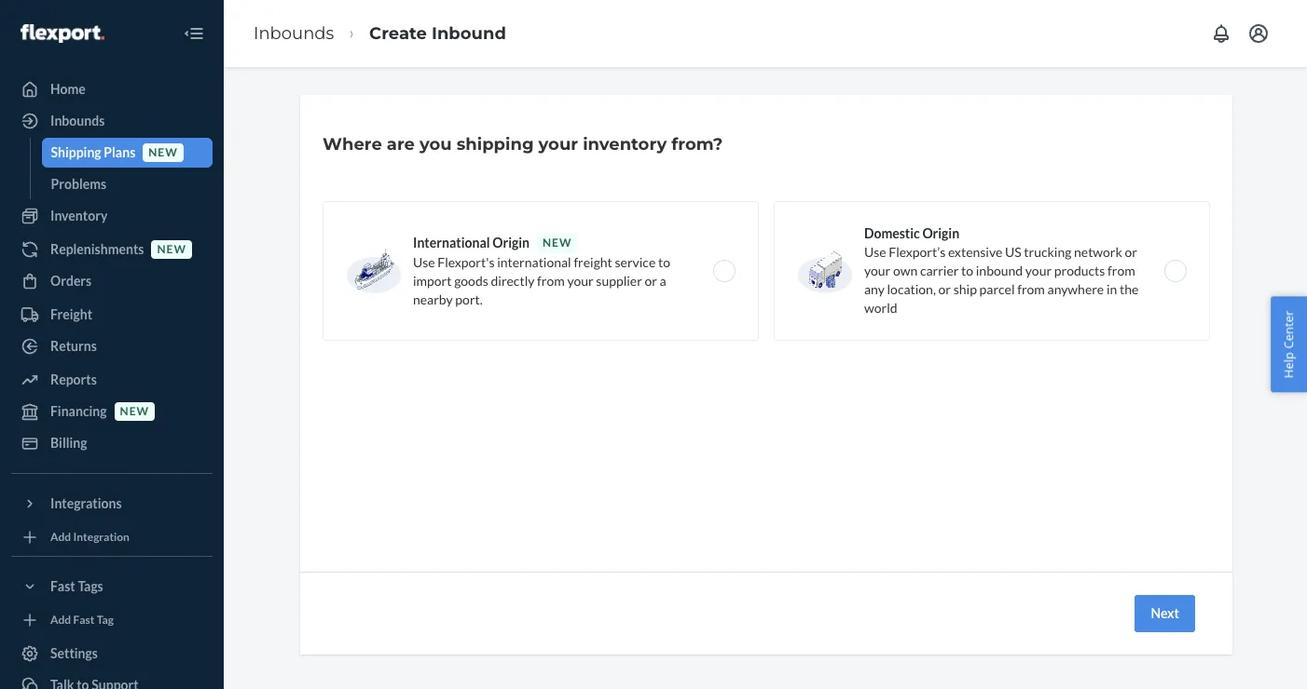 Task type: locate. For each thing, give the bounding box(es) containing it.
create inbound link
[[369, 23, 506, 43]]

new up orders 'link' on the top of the page
[[157, 243, 186, 257]]

from up the
[[1108, 263, 1135, 279]]

to inside use flexport's international freight service to import goods directly from your supplier or a nearby port.
[[658, 255, 670, 270]]

new right plans
[[148, 146, 178, 160]]

2 horizontal spatial from
[[1108, 263, 1135, 279]]

add for add integration
[[50, 531, 71, 545]]

1 vertical spatial add
[[50, 614, 71, 628]]

integration
[[73, 531, 130, 545]]

origin inside the domestic origin use flexport's extensive us trucking network or your own carrier to inbound your products from any location, or ship parcel from anywhere in the world
[[922, 226, 960, 241]]

origin for domestic
[[922, 226, 960, 241]]

own
[[893, 263, 918, 279]]

your inside use flexport's international freight service to import goods directly from your supplier or a nearby port.
[[567, 273, 594, 289]]

new for financing
[[120, 405, 149, 419]]

inbounds link
[[254, 23, 334, 43], [11, 106, 213, 136]]

0 horizontal spatial to
[[658, 255, 670, 270]]

add integration link
[[11, 527, 213, 549]]

use
[[864, 244, 886, 260], [413, 255, 435, 270]]

0 vertical spatial fast
[[50, 579, 75, 595]]

0 horizontal spatial inbounds
[[50, 113, 105, 129]]

problems link
[[41, 170, 213, 200]]

problems
[[51, 176, 106, 192]]

service
[[615, 255, 656, 270]]

shipping plans
[[51, 145, 135, 160]]

center
[[1281, 311, 1297, 349]]

a
[[660, 273, 666, 289]]

where
[[323, 134, 382, 155]]

goods
[[454, 273, 488, 289]]

products
[[1054, 263, 1105, 279]]

new up 'international'
[[543, 236, 572, 250]]

carrier
[[920, 263, 959, 279]]

add up settings
[[50, 614, 71, 628]]

use inside the domestic origin use flexport's extensive us trucking network or your own carrier to inbound your products from any location, or ship parcel from anywhere in the world
[[864, 244, 886, 260]]

returns
[[50, 338, 97, 354]]

nearby
[[413, 292, 453, 308]]

or right network
[[1125, 244, 1138, 260]]

directly
[[491, 273, 535, 289]]

0 horizontal spatial use
[[413, 255, 435, 270]]

anywhere
[[1048, 282, 1104, 297]]

orders link
[[11, 267, 213, 297]]

0 vertical spatial add
[[50, 531, 71, 545]]

help center
[[1281, 311, 1297, 379]]

inbound
[[976, 263, 1023, 279]]

1 vertical spatial inbounds link
[[11, 106, 213, 136]]

inbounds
[[254, 23, 334, 43], [50, 113, 105, 129]]

parcel
[[980, 282, 1015, 297]]

flexport's
[[889, 244, 946, 260]]

0 vertical spatial inbounds link
[[254, 23, 334, 43]]

from inside use flexport's international freight service to import goods directly from your supplier or a nearby port.
[[537, 273, 565, 289]]

1 vertical spatial inbounds
[[50, 113, 105, 129]]

create
[[369, 23, 427, 43]]

new for international origin
[[543, 236, 572, 250]]

inbound
[[432, 23, 506, 43]]

fast inside dropdown button
[[50, 579, 75, 595]]

where are you shipping your inventory from?
[[323, 134, 723, 155]]

to inside the domestic origin use flexport's extensive us trucking network or your own carrier to inbound your products from any location, or ship parcel from anywhere in the world
[[961, 263, 974, 279]]

financing
[[50, 404, 107, 420]]

use up import
[[413, 255, 435, 270]]

origin up 'international'
[[492, 235, 530, 251]]

next button
[[1135, 596, 1195, 633]]

add integration
[[50, 531, 130, 545]]

new for replenishments
[[157, 243, 186, 257]]

1 horizontal spatial use
[[864, 244, 886, 260]]

supplier
[[596, 273, 642, 289]]

close navigation image
[[183, 22, 205, 45]]

or down carrier
[[939, 282, 951, 297]]

0 horizontal spatial from
[[537, 273, 565, 289]]

ship
[[954, 282, 977, 297]]

0 horizontal spatial or
[[645, 273, 657, 289]]

new down reports link
[[120, 405, 149, 419]]

0 vertical spatial inbounds
[[254, 23, 334, 43]]

1 horizontal spatial inbounds
[[254, 23, 334, 43]]

from down 'international'
[[537, 273, 565, 289]]

from
[[1108, 263, 1135, 279], [537, 273, 565, 289], [1017, 282, 1045, 297]]

trucking
[[1024, 244, 1072, 260]]

0 horizontal spatial origin
[[492, 235, 530, 251]]

origin up flexport's
[[922, 226, 960, 241]]

fast
[[50, 579, 75, 595], [73, 614, 95, 628]]

1 add from the top
[[50, 531, 71, 545]]

fast tags
[[50, 579, 103, 595]]

help
[[1281, 352, 1297, 379]]

open account menu image
[[1248, 22, 1270, 45]]

settings
[[50, 646, 98, 662]]

add left integration
[[50, 531, 71, 545]]

fast left tags
[[50, 579, 75, 595]]

international
[[413, 235, 490, 251]]

add fast tag
[[50, 614, 114, 628]]

1 horizontal spatial or
[[939, 282, 951, 297]]

origin
[[922, 226, 960, 241], [492, 235, 530, 251]]

your
[[539, 134, 578, 155], [864, 263, 891, 279], [1025, 263, 1052, 279], [567, 273, 594, 289]]

breadcrumbs navigation
[[239, 6, 521, 61]]

1 horizontal spatial to
[[961, 263, 974, 279]]

or left the a
[[645, 273, 657, 289]]

1 horizontal spatial inbounds link
[[254, 23, 334, 43]]

your down freight
[[567, 273, 594, 289]]

add
[[50, 531, 71, 545], [50, 614, 71, 628]]

to up ship
[[961, 263, 974, 279]]

1 horizontal spatial origin
[[922, 226, 960, 241]]

fast left tag
[[73, 614, 95, 628]]

or
[[1125, 244, 1138, 260], [645, 273, 657, 289], [939, 282, 951, 297]]

2 add from the top
[[50, 614, 71, 628]]

new
[[148, 146, 178, 160], [543, 236, 572, 250], [157, 243, 186, 257], [120, 405, 149, 419]]

port.
[[455, 292, 483, 308]]

us
[[1005, 244, 1022, 260]]

to
[[658, 255, 670, 270], [961, 263, 974, 279]]

inventory
[[583, 134, 667, 155]]

new for shipping plans
[[148, 146, 178, 160]]

use down domestic
[[864, 244, 886, 260]]

international
[[497, 255, 571, 270]]

shipping
[[51, 145, 101, 160]]

domestic
[[864, 226, 920, 241]]

your down trucking
[[1025, 263, 1052, 279]]

from right parcel
[[1017, 282, 1045, 297]]

to up the a
[[658, 255, 670, 270]]



Task type: describe. For each thing, give the bounding box(es) containing it.
world
[[864, 300, 897, 316]]

0 horizontal spatial inbounds link
[[11, 106, 213, 136]]

in
[[1107, 282, 1117, 297]]

freight link
[[11, 300, 213, 330]]

the
[[1120, 282, 1139, 297]]

2 horizontal spatial or
[[1125, 244, 1138, 260]]

1 horizontal spatial from
[[1017, 282, 1045, 297]]

origin for international
[[492, 235, 530, 251]]

your right the "shipping"
[[539, 134, 578, 155]]

flexport's
[[438, 255, 495, 270]]

international origin
[[413, 235, 530, 251]]

settings link
[[11, 640, 213, 669]]

reports link
[[11, 365, 213, 395]]

domestic origin use flexport's extensive us trucking network or your own carrier to inbound your products from any location, or ship parcel from anywhere in the world
[[864, 226, 1139, 316]]

home link
[[11, 75, 213, 104]]

tags
[[78, 579, 103, 595]]

use inside use flexport's international freight service to import goods directly from your supplier or a nearby port.
[[413, 255, 435, 270]]

orders
[[50, 273, 92, 289]]

your up any
[[864, 263, 891, 279]]

add for add fast tag
[[50, 614, 71, 628]]

help center button
[[1271, 297, 1307, 393]]

replenishments
[[50, 241, 144, 257]]

freight
[[50, 307, 92, 323]]

add fast tag link
[[11, 610, 213, 632]]

create inbound
[[369, 23, 506, 43]]

billing
[[50, 435, 87, 451]]

use flexport's international freight service to import goods directly from your supplier or a nearby port.
[[413, 255, 670, 308]]

integrations button
[[11, 490, 213, 519]]

from?
[[672, 134, 723, 155]]

location,
[[887, 282, 936, 297]]

flexport logo image
[[21, 24, 104, 43]]

reports
[[50, 372, 97, 388]]

or inside use flexport's international freight service to import goods directly from your supplier or a nearby port.
[[645, 273, 657, 289]]

freight
[[574, 255, 612, 270]]

tag
[[97, 614, 114, 628]]

network
[[1074, 244, 1122, 260]]

are
[[387, 134, 415, 155]]

shipping
[[457, 134, 534, 155]]

fast tags button
[[11, 572, 213, 602]]

returns link
[[11, 332, 213, 362]]

integrations
[[50, 496, 122, 512]]

1 vertical spatial fast
[[73, 614, 95, 628]]

extensive
[[948, 244, 1003, 260]]

inventory
[[50, 208, 108, 224]]

import
[[413, 273, 452, 289]]

billing link
[[11, 429, 213, 459]]

plans
[[104, 145, 135, 160]]

you
[[420, 134, 452, 155]]

home
[[50, 81, 86, 97]]

open notifications image
[[1210, 22, 1233, 45]]

inventory link
[[11, 201, 213, 231]]

inbounds inside breadcrumbs 'navigation'
[[254, 23, 334, 43]]

any
[[864, 282, 885, 297]]

next
[[1151, 606, 1179, 622]]



Task type: vqa. For each thing, say whether or not it's contained in the screenshot.
Talk
no



